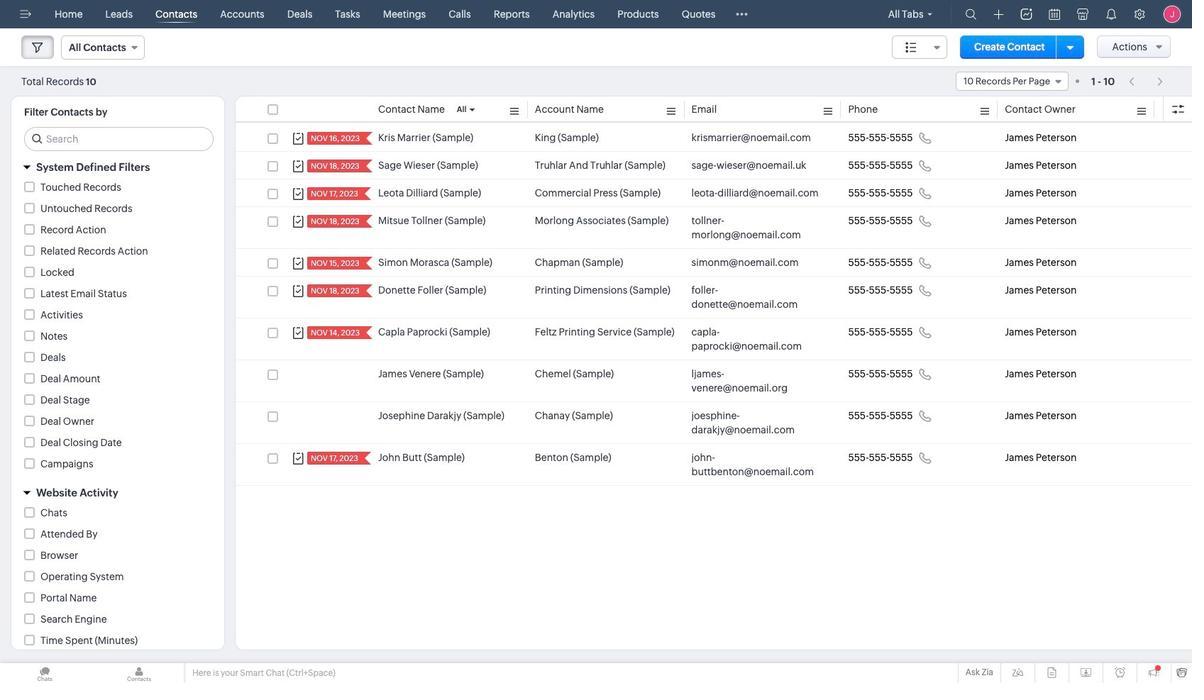 Task type: describe. For each thing, give the bounding box(es) containing it.
search image
[[966, 9, 977, 20]]

notifications image
[[1106, 9, 1118, 20]]

quick actions image
[[994, 9, 1004, 20]]

calendar image
[[1050, 9, 1061, 20]]

marketplace image
[[1078, 9, 1089, 20]]

contacts image
[[94, 664, 184, 684]]

configure settings image
[[1135, 9, 1146, 20]]



Task type: locate. For each thing, give the bounding box(es) containing it.
chats image
[[0, 664, 89, 684]]

sales motivator image
[[1021, 9, 1033, 20]]



Task type: vqa. For each thing, say whether or not it's contained in the screenshot.
Chats image
yes



